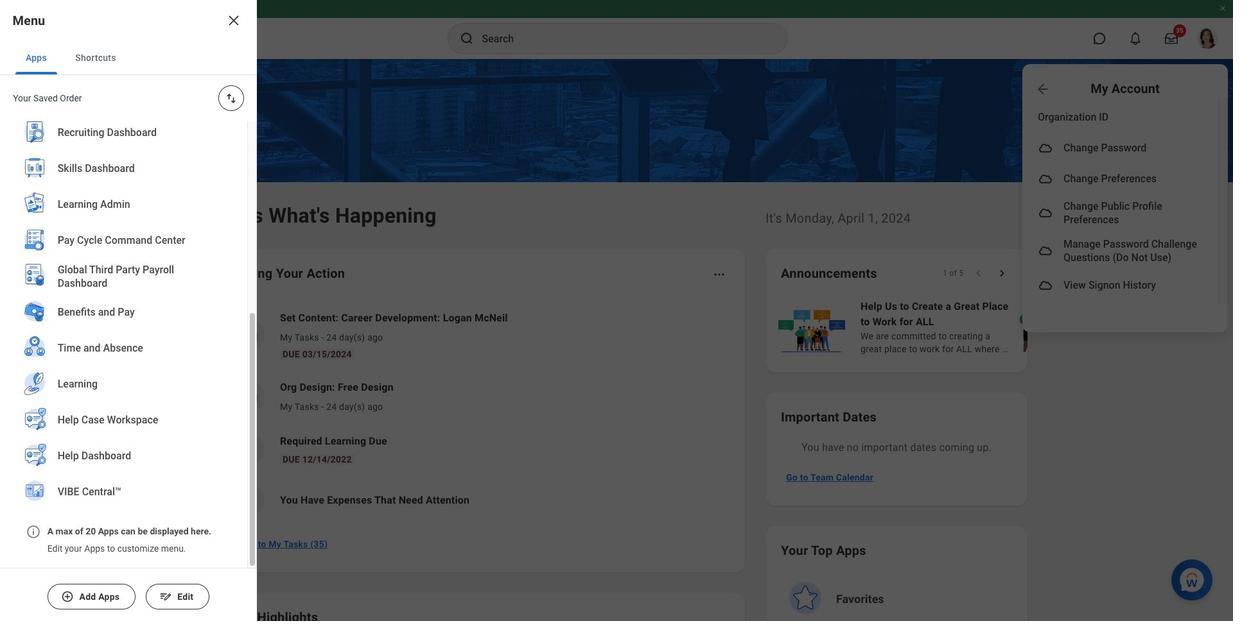 Task type: locate. For each thing, give the bounding box(es) containing it.
banner
[[0, 0, 1233, 333]]

0 vertical spatial inbox image
[[240, 326, 259, 345]]

inbox image
[[240, 326, 259, 345], [240, 387, 259, 407]]

3 avatar image from the top
[[1038, 206, 1053, 221]]

chevron right small image
[[996, 267, 1008, 280]]

info image
[[26, 525, 41, 540]]

book open image
[[240, 440, 259, 459]]

1 avatar image from the top
[[1038, 141, 1053, 156]]

avatar image for second menu item from the top
[[1038, 171, 1053, 187]]

avatar image for first menu item
[[1038, 141, 1053, 156]]

back image
[[1035, 81, 1051, 97]]

close environment banner image
[[1219, 4, 1227, 12]]

chevron left small image
[[972, 267, 985, 280]]

list
[[0, 0, 247, 521], [776, 298, 1233, 357], [221, 301, 730, 527]]

notifications large image
[[1129, 32, 1142, 45]]

main content
[[0, 59, 1233, 622]]

4 avatar image from the top
[[1038, 244, 1053, 259]]

status
[[943, 268, 963, 279]]

2 inbox image from the top
[[240, 387, 259, 407]]

2 avatar image from the top
[[1038, 171, 1053, 187]]

text edit image
[[159, 591, 172, 604]]

menu item
[[1023, 133, 1218, 164], [1023, 164, 1218, 195], [1023, 195, 1218, 232], [1023, 232, 1218, 270], [1023, 270, 1218, 301]]

3 menu item from the top
[[1023, 195, 1218, 232]]

1 vertical spatial inbox image
[[240, 387, 259, 407]]

5 avatar image from the top
[[1038, 278, 1053, 293]]

logan mcneil image
[[1197, 28, 1218, 49]]

2 menu item from the top
[[1023, 164, 1218, 195]]

tab list
[[0, 41, 257, 75]]

dashboard expenses image
[[240, 491, 259, 511]]

avatar image
[[1038, 141, 1053, 156], [1038, 171, 1053, 187], [1038, 206, 1053, 221], [1038, 244, 1053, 259], [1038, 278, 1053, 293]]

menu
[[1023, 98, 1228, 305]]

sort image
[[225, 92, 238, 105]]

search image
[[459, 31, 474, 46]]

avatar image for third menu item from the bottom of the page
[[1038, 206, 1053, 221]]



Task type: vqa. For each thing, say whether or not it's contained in the screenshot.
e6520.jpg "IMAGE"
no



Task type: describe. For each thing, give the bounding box(es) containing it.
inbox large image
[[1165, 32, 1178, 45]]

global navigation dialog
[[0, 0, 257, 622]]

avatar image for 1st menu item from the bottom
[[1038, 278, 1053, 293]]

1 menu item from the top
[[1023, 133, 1218, 164]]

1 inbox image from the top
[[240, 326, 259, 345]]

plus circle image
[[61, 591, 74, 604]]

x image
[[226, 13, 242, 28]]

avatar image for second menu item from the bottom
[[1038, 244, 1053, 259]]

4 menu item from the top
[[1023, 232, 1218, 270]]

list inside global navigation dialog
[[0, 0, 247, 521]]

5 menu item from the top
[[1023, 270, 1218, 301]]



